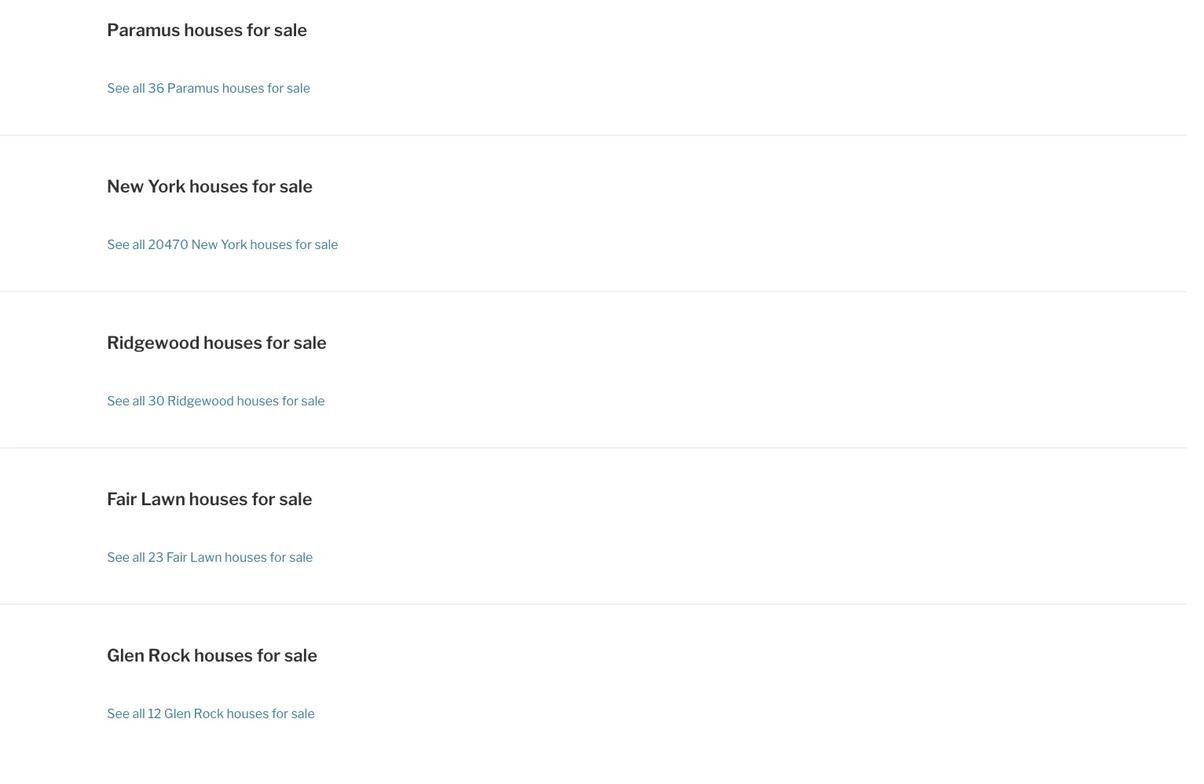 Task type: describe. For each thing, give the bounding box(es) containing it.
fair lawn houses for sale
[[107, 488, 312, 509]]

0 vertical spatial fair
[[107, 488, 137, 509]]

0 vertical spatial ridgewood
[[107, 332, 200, 353]]

all for fair
[[132, 550, 145, 565]]

12
[[148, 706, 161, 721]]

1 vertical spatial paramus
[[167, 81, 219, 96]]

see all 12 glen rock houses for sale
[[107, 706, 315, 721]]

0 horizontal spatial rock
[[148, 644, 191, 666]]

1 vertical spatial lawn
[[190, 550, 222, 565]]

30
[[148, 393, 165, 409]]

see all 30 ridgewood houses for sale
[[107, 393, 325, 409]]

1 horizontal spatial fair
[[166, 550, 188, 565]]

1 vertical spatial new
[[191, 237, 218, 252]]

0 horizontal spatial york
[[148, 175, 186, 196]]

all for glen
[[132, 706, 145, 721]]

23
[[148, 550, 164, 565]]

ridgewood houses for sale
[[107, 332, 327, 353]]

all for new
[[132, 237, 145, 252]]

0 horizontal spatial lawn
[[141, 488, 185, 509]]

1 vertical spatial york
[[221, 237, 247, 252]]

1 horizontal spatial rock
[[194, 706, 224, 721]]



Task type: locate. For each thing, give the bounding box(es) containing it.
see for glen rock houses for sale
[[107, 706, 130, 721]]

see left "20470" on the left of page
[[107, 237, 130, 252]]

see for ridgewood houses for sale
[[107, 393, 130, 409]]

paramus up 36 at the top of page
[[107, 19, 180, 40]]

york down new york houses for sale
[[221, 237, 247, 252]]

lawn
[[141, 488, 185, 509], [190, 550, 222, 565]]

paramus right 36 at the top of page
[[167, 81, 219, 96]]

0 vertical spatial paramus
[[107, 19, 180, 40]]

for
[[247, 19, 271, 40], [267, 81, 284, 96], [252, 175, 276, 196], [295, 237, 312, 252], [266, 332, 290, 353], [282, 393, 299, 409], [252, 488, 276, 509], [270, 550, 287, 565], [257, 644, 281, 666], [272, 706, 289, 721]]

rock right 12
[[194, 706, 224, 721]]

0 horizontal spatial glen
[[107, 644, 145, 666]]

all for paramus
[[132, 81, 145, 96]]

ridgewood right the 30 at bottom
[[167, 393, 234, 409]]

sale
[[274, 19, 307, 40], [287, 81, 310, 96], [280, 175, 313, 196], [315, 237, 338, 252], [294, 332, 327, 353], [301, 393, 325, 409], [279, 488, 312, 509], [289, 550, 313, 565], [284, 644, 318, 666], [291, 706, 315, 721]]

36
[[148, 81, 164, 96]]

all left the 30 at bottom
[[132, 393, 145, 409]]

paramus
[[107, 19, 180, 40], [167, 81, 219, 96]]

0 vertical spatial lawn
[[141, 488, 185, 509]]

0 vertical spatial rock
[[148, 644, 191, 666]]

see
[[107, 81, 130, 96], [107, 237, 130, 252], [107, 393, 130, 409], [107, 550, 130, 565], [107, 706, 130, 721]]

ridgewood
[[107, 332, 200, 353], [167, 393, 234, 409]]

see for fair lawn houses for sale
[[107, 550, 130, 565]]

all left 23
[[132, 550, 145, 565]]

see left 12
[[107, 706, 130, 721]]

0 vertical spatial new
[[107, 175, 144, 196]]

1 vertical spatial fair
[[166, 550, 188, 565]]

1 see from the top
[[107, 81, 130, 96]]

see for paramus houses for sale
[[107, 81, 130, 96]]

all left "20470" on the left of page
[[132, 237, 145, 252]]

all left 12
[[132, 706, 145, 721]]

rock up 12
[[148, 644, 191, 666]]

glen
[[107, 644, 145, 666], [164, 706, 191, 721]]

1 horizontal spatial york
[[221, 237, 247, 252]]

5 all from the top
[[132, 706, 145, 721]]

0 vertical spatial york
[[148, 175, 186, 196]]

see left the 30 at bottom
[[107, 393, 130, 409]]

5 see from the top
[[107, 706, 130, 721]]

all for ridgewood
[[132, 393, 145, 409]]

1 vertical spatial rock
[[194, 706, 224, 721]]

2 see from the top
[[107, 237, 130, 252]]

3 all from the top
[[132, 393, 145, 409]]

new
[[107, 175, 144, 196], [191, 237, 218, 252]]

1 vertical spatial ridgewood
[[167, 393, 234, 409]]

york
[[148, 175, 186, 196], [221, 237, 247, 252]]

see left 23
[[107, 550, 130, 565]]

new york houses for sale
[[107, 175, 313, 196]]

lawn right 23
[[190, 550, 222, 565]]

houses
[[184, 19, 243, 40], [222, 81, 265, 96], [189, 175, 248, 196], [250, 237, 292, 252], [204, 332, 262, 353], [237, 393, 279, 409], [189, 488, 248, 509], [225, 550, 267, 565], [194, 644, 253, 666], [227, 706, 269, 721]]

lawn up 23
[[141, 488, 185, 509]]

1 horizontal spatial glen
[[164, 706, 191, 721]]

3 see from the top
[[107, 393, 130, 409]]

all left 36 at the top of page
[[132, 81, 145, 96]]

rock
[[148, 644, 191, 666], [194, 706, 224, 721]]

see for new york houses for sale
[[107, 237, 130, 252]]

all
[[132, 81, 145, 96], [132, 237, 145, 252], [132, 393, 145, 409], [132, 550, 145, 565], [132, 706, 145, 721]]

see left 36 at the top of page
[[107, 81, 130, 96]]

1 horizontal spatial lawn
[[190, 550, 222, 565]]

paramus houses for sale
[[107, 19, 307, 40]]

york up "20470" on the left of page
[[148, 175, 186, 196]]

0 horizontal spatial new
[[107, 175, 144, 196]]

glen rock houses for sale
[[107, 644, 318, 666]]

4 see from the top
[[107, 550, 130, 565]]

see all 23 fair lawn houses for sale
[[107, 550, 313, 565]]

1 vertical spatial glen
[[164, 706, 191, 721]]

see all 36 paramus houses for sale
[[107, 81, 310, 96]]

0 vertical spatial glen
[[107, 644, 145, 666]]

see all 20470 new york houses for sale
[[107, 237, 338, 252]]

1 horizontal spatial new
[[191, 237, 218, 252]]

0 horizontal spatial fair
[[107, 488, 137, 509]]

1 all from the top
[[132, 81, 145, 96]]

2 all from the top
[[132, 237, 145, 252]]

4 all from the top
[[132, 550, 145, 565]]

ridgewood up the 30 at bottom
[[107, 332, 200, 353]]

fair
[[107, 488, 137, 509], [166, 550, 188, 565]]

20470
[[148, 237, 189, 252]]



Task type: vqa. For each thing, say whether or not it's contained in the screenshot.
Owner Dashboard
no



